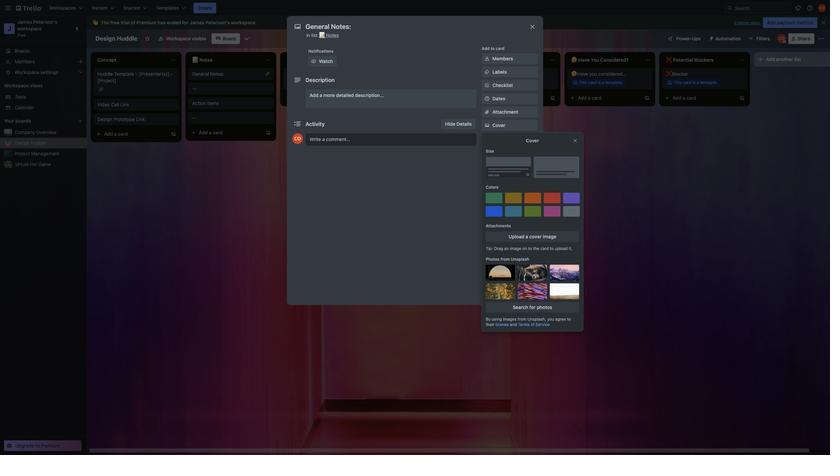 Task type: describe. For each thing, give the bounding box(es) containing it.
link for video call link
[[120, 102, 129, 107]]

visible
[[192, 36, 206, 41]]

0 horizontal spatial automation
[[482, 193, 505, 198]]

huddle template :: [presenter(s)] - [project]
[[97, 71, 173, 83]]

huddle inside 'huddle template :: [presenter(s)] - [project]'
[[97, 71, 113, 77]]

general notes: link
[[192, 71, 270, 77]]

workspace inside james peterson's workspace free
[[17, 26, 42, 31]]

👍positive [i really liked...]
[[287, 71, 344, 77]]

this card is a template. for [what
[[485, 80, 529, 85]]

j link
[[4, 23, 15, 34]]

attachment button
[[482, 107, 538, 117]]

checklist link
[[482, 80, 538, 91]]

virtual pet game
[[15, 162, 51, 167]]

explore plans button
[[735, 19, 761, 27]]

add left dates
[[483, 95, 492, 101]]

image for an
[[510, 246, 521, 251]]

add down ❌blocker
[[673, 95, 682, 101]]

pet
[[30, 162, 37, 167]]

of inside banner
[[131, 20, 135, 25]]

1 horizontal spatial cover
[[526, 138, 539, 144]]

james inside james peterson's workspace free
[[17, 19, 32, 25]]

your
[[4, 118, 14, 124]]

archive link
[[482, 271, 538, 281]]

workspace for workspace views
[[4, 83, 29, 88]]

0 horizontal spatial premium
[[41, 443, 60, 449]]

this card is a template. for [i
[[295, 80, 339, 85]]

upload
[[555, 246, 568, 251]]

detailed
[[336, 92, 354, 98]]

explore plans
[[735, 20, 761, 25]]

general notes:
[[192, 71, 224, 77]]

you inside 🤔have you considered... link
[[589, 71, 597, 77]]

🙋question [what about...?]
[[477, 71, 538, 77]]

photos
[[537, 305, 552, 310]]

add a card for ❌blocker
[[673, 95, 697, 101]]

the
[[101, 20, 109, 25]]

workspace for workspace visible
[[166, 36, 191, 41]]

power- inside button
[[677, 36, 692, 41]]

upgrade to premium link
[[4, 441, 81, 452]]

dates
[[493, 96, 505, 101]]

in
[[306, 32, 310, 38]]

add payment method button
[[763, 17, 818, 28]]

create button
[[194, 3, 216, 13]]

button
[[503, 203, 517, 209]]

is for you
[[598, 80, 601, 85]]

🤔have
[[571, 71, 588, 77]]

boards
[[15, 48, 30, 54]]

management
[[31, 151, 59, 157]]

upload a cover image
[[509, 234, 556, 240]]

notifications
[[308, 49, 334, 54]]

their
[[486, 322, 495, 327]]

👍positive [i really liked...] link
[[287, 71, 364, 77]]

really
[[315, 71, 327, 77]]

add a card button for 🙋question [what about...?]
[[473, 93, 547, 103]]

agree
[[555, 317, 566, 322]]

create from template… image for ❌blocker
[[740, 95, 745, 101]]

to right on
[[528, 246, 532, 251]]

design prototype link link
[[97, 116, 175, 123]]

list inside button
[[795, 56, 801, 62]]

add left button
[[493, 203, 501, 209]]

upgrade
[[15, 443, 34, 449]]

call
[[111, 102, 119, 107]]

archive
[[493, 273, 509, 279]]

description…
[[355, 92, 384, 98]]

this for 👍positive
[[295, 80, 303, 85]]

free
[[111, 20, 120, 25]]

company
[[15, 129, 35, 135]]

trial
[[121, 20, 130, 25]]

0 horizontal spatial cover
[[493, 122, 506, 128]]

.
[[255, 20, 257, 25]]

template. for about...?]
[[511, 80, 529, 85]]

0 vertical spatial list
[[311, 32, 318, 38]]

1 vertical spatial christina overa (christinaovera) image
[[777, 34, 787, 43]]

2 horizontal spatial christina overa (christinaovera) image
[[818, 4, 826, 12]]

james peterson's workspace free
[[17, 19, 59, 38]]

ups inside button
[[692, 36, 701, 41]]

virtual
[[15, 162, 29, 167]]

plans
[[750, 20, 761, 25]]

premium inside banner
[[136, 20, 156, 25]]

add board image
[[77, 118, 83, 124]]

by using images from unsplash, you agree to their
[[486, 317, 571, 327]]

sm image for move
[[484, 230, 491, 236]]

search image
[[728, 5, 733, 11]]

[what
[[503, 71, 516, 77]]

peterson's inside banner
[[206, 20, 230, 25]]

0 vertical spatial share button
[[789, 33, 815, 44]]

link for design prototype link
[[136, 116, 145, 122]]

table
[[15, 94, 26, 100]]

attachment
[[493, 109, 518, 115]]

❌blocker link
[[666, 71, 744, 77]]

huddle template :: [presenter(s)] - [project] link
[[97, 71, 175, 84]]

[i
[[311, 71, 314, 77]]

board
[[223, 36, 236, 41]]

add a card button for 🤔have you considered...
[[567, 93, 642, 103]]

sm image for cover
[[484, 122, 491, 129]]

edit card image
[[265, 71, 270, 76]]

search for photos
[[513, 305, 552, 310]]

this for 🙋question
[[485, 80, 493, 85]]

1 horizontal spatial members
[[493, 56, 513, 61]]

0 horizontal spatial huddle
[[31, 140, 46, 146]]

workspace views
[[4, 83, 43, 88]]

wave image
[[92, 20, 98, 26]]

workspace inside banner
[[231, 20, 255, 25]]

make template
[[493, 257, 525, 262]]

boards
[[15, 118, 31, 124]]

drag
[[494, 246, 503, 251]]

Search field
[[733, 3, 791, 13]]

this card is a template. for you
[[579, 80, 623, 85]]

0 horizontal spatial christina overa (christinaovera) image
[[292, 133, 303, 144]]

add a card button for ❌blocker
[[662, 93, 737, 103]]

james peterson's workspace link
[[17, 19, 59, 31]]

add down 👍positive
[[294, 95, 303, 101]]

-- for 2nd -- link from the bottom
[[192, 86, 197, 91]]

boards link
[[0, 46, 87, 56]]

add down the action items
[[199, 130, 208, 135]]

to up 'labels'
[[491, 46, 495, 51]]

unsplash
[[511, 257, 529, 262]]

and
[[510, 322, 517, 327]]

0 horizontal spatial create from template… image
[[171, 131, 176, 137]]

2 -- link from the top
[[192, 115, 270, 121]]

james inside banner
[[190, 20, 204, 25]]

move
[[493, 230, 504, 236]]

design prototype link
[[97, 116, 145, 122]]

4 this from the left
[[674, 80, 682, 85]]

0 vertical spatial from
[[501, 257, 510, 262]]

a inside button
[[526, 234, 528, 240]]

add left another
[[766, 56, 775, 62]]

video call link link
[[97, 101, 175, 108]]

4 is from the left
[[693, 80, 696, 85]]

sm image for automation
[[706, 33, 716, 43]]

add up the 🙋question
[[482, 46, 490, 51]]

add button button
[[482, 201, 538, 212]]

calendar
[[15, 105, 34, 110]]

0 horizontal spatial members
[[15, 59, 35, 64]]

design for 'design huddle' link
[[15, 140, 30, 146]]

add a card button for 👍positive [i really liked...]
[[283, 93, 358, 103]]

template
[[506, 257, 525, 262]]

design for design prototype link link
[[97, 116, 112, 122]]

labels
[[493, 69, 507, 75]]

add button
[[493, 203, 517, 209]]

board link
[[211, 33, 240, 44]]

it.
[[569, 246, 573, 251]]

primary element
[[0, 0, 830, 16]]

considered...
[[599, 71, 627, 77]]

to left upload
[[550, 246, 554, 251]]

workspace visible button
[[154, 33, 210, 44]]

colors
[[486, 185, 499, 190]]

cover link
[[482, 120, 538, 131]]

Write a comment text field
[[306, 133, 477, 146]]

sm image for checklist
[[484, 82, 491, 89]]

🤔have you considered...
[[571, 71, 627, 77]]

project management
[[15, 151, 59, 157]]

notes:
[[210, 71, 224, 77]]

unsplash,
[[528, 317, 546, 322]]



Task type: locate. For each thing, give the bounding box(es) containing it.
0 horizontal spatial list
[[311, 32, 318, 38]]

1 this from the left
[[295, 80, 303, 85]]

this down '🤔have'
[[579, 80, 587, 85]]

actions
[[482, 220, 497, 225]]

3 this card is a template. from the left
[[579, 80, 623, 85]]

create from template… image
[[360, 95, 366, 101], [645, 95, 650, 101], [266, 130, 271, 135]]

sm image for labels
[[484, 69, 491, 75]]

this down 👍positive
[[295, 80, 303, 85]]

2 vertical spatial power-
[[503, 176, 518, 182]]

add left more on the top of the page
[[310, 92, 319, 98]]

premium left 'has'
[[136, 20, 156, 25]]

sm image for watch
[[310, 58, 317, 65]]

add left payment
[[767, 20, 776, 25]]

for left photos
[[530, 305, 536, 310]]

huddle down trial
[[117, 35, 137, 42]]

add a more detailed description…
[[310, 92, 384, 98]]

sm image for archive
[[484, 273, 491, 279]]

from
[[501, 257, 510, 262], [518, 317, 527, 322]]

sm image down the actions
[[484, 230, 491, 236]]

1 vertical spatial ups
[[496, 153, 504, 158]]

has
[[158, 20, 166, 25]]

size
[[486, 149, 494, 154]]

-
[[171, 71, 173, 77], [192, 86, 194, 91], [194, 86, 197, 91], [192, 115, 194, 121], [194, 115, 197, 121]]

this for 🤔have
[[579, 80, 587, 85]]

-- link down action items link
[[192, 115, 270, 121]]

add another list
[[766, 56, 801, 62]]

None text field
[[302, 21, 523, 33]]

power-
[[677, 36, 692, 41], [482, 153, 496, 158], [503, 176, 518, 182]]

add a card down items
[[199, 130, 223, 135]]

you inside by using images from unsplash, you agree to their
[[548, 317, 554, 322]]

automation
[[716, 36, 741, 41], [482, 193, 505, 198]]

1 vertical spatial share
[[493, 286, 505, 292]]

is down ❌blocker "link"
[[693, 80, 696, 85]]

sm image for members
[[484, 55, 491, 62]]

labels link
[[482, 67, 538, 77]]

1 is from the left
[[314, 80, 317, 85]]

workspace down 👋 the free trial of premium has ended for james peterson's workspace .
[[166, 36, 191, 41]]

members link down boards
[[0, 56, 87, 67]]

payment
[[777, 20, 796, 25]]

image right an
[[510, 246, 521, 251]]

2 horizontal spatial huddle
[[117, 35, 137, 42]]

is for [what
[[503, 80, 506, 85]]

1 vertical spatial share button
[[482, 284, 538, 295]]

design huddle link
[[15, 140, 83, 147]]

about...?]
[[518, 71, 538, 77]]

1 vertical spatial you
[[548, 317, 554, 322]]

sm image left 'labels'
[[484, 69, 491, 75]]

workspace up customize views icon
[[231, 20, 255, 25]]

show menu image
[[818, 35, 825, 42]]

design huddle down 'company overview'
[[15, 140, 46, 146]]

1 horizontal spatial create from template… image
[[550, 95, 555, 101]]

0 horizontal spatial power-ups
[[482, 153, 504, 158]]

2 this from the left
[[485, 80, 493, 85]]

automation button
[[706, 33, 745, 44]]

0 horizontal spatial workspace
[[4, 83, 29, 88]]

1 horizontal spatial image
[[543, 234, 556, 240]]

prototype
[[114, 116, 135, 122]]

upload a cover image button
[[486, 232, 579, 242]]

add a card for 👍positive [i really liked...]
[[294, 95, 317, 101]]

peterson's up boards link
[[33, 19, 57, 25]]

1 vertical spatial workspace
[[17, 26, 42, 31]]

of down unsplash,
[[531, 322, 535, 327]]

a
[[318, 80, 320, 85], [507, 80, 510, 85], [602, 80, 604, 85], [697, 80, 699, 85], [320, 92, 322, 98], [304, 95, 306, 101], [493, 95, 496, 101], [588, 95, 591, 101], [683, 95, 685, 101], [209, 130, 212, 135], [114, 131, 117, 137], [526, 234, 528, 240]]

image for cover
[[543, 234, 556, 240]]

cover up custom
[[493, 122, 506, 128]]

1 vertical spatial cover
[[526, 138, 539, 144]]

share down method
[[798, 36, 811, 41]]

create from template… image for 🙋question [what about...?]
[[550, 95, 555, 101]]

automation down explore
[[716, 36, 741, 41]]

1 -- from the top
[[192, 86, 197, 91]]

1 horizontal spatial design huddle
[[95, 35, 137, 42]]

sm image inside move 'link'
[[484, 230, 491, 236]]

2 -- from the top
[[192, 115, 197, 121]]

workspace
[[231, 20, 255, 25], [17, 26, 42, 31]]

using
[[492, 317, 502, 322]]

design up 'project'
[[15, 140, 30, 146]]

ups up the figma
[[496, 153, 504, 158]]

sm image inside members link
[[484, 55, 491, 62]]

banner
[[87, 16, 830, 29]]

-- link down general notes: link
[[192, 85, 270, 92]]

0 vertical spatial ups
[[692, 36, 701, 41]]

1 horizontal spatial huddle
[[97, 71, 113, 77]]

1 horizontal spatial workspace
[[166, 36, 191, 41]]

0 vertical spatial power-
[[677, 36, 692, 41]]

share down the archive
[[493, 286, 505, 292]]

sm image for make template
[[484, 256, 491, 263]]

1 vertical spatial design
[[97, 116, 112, 122]]

4 template. from the left
[[700, 80, 718, 85]]

of
[[131, 20, 135, 25], [531, 322, 535, 327]]

3 template. from the left
[[606, 80, 623, 85]]

1 vertical spatial workspace
[[4, 83, 29, 88]]

for inside button
[[530, 305, 536, 310]]

0 horizontal spatial power-
[[482, 153, 496, 158]]

sm image right the power-ups button
[[706, 33, 716, 43]]

workspace up table
[[4, 83, 29, 88]]

0 horizontal spatial you
[[548, 317, 554, 322]]

list right in
[[311, 32, 318, 38]]

0 horizontal spatial share button
[[482, 284, 538, 295]]

1 horizontal spatial power-ups
[[677, 36, 701, 41]]

add a card down 🤔have you considered...
[[578, 95, 602, 101]]

sm image down add to card
[[484, 55, 491, 62]]

image inside button
[[543, 234, 556, 240]]

1 horizontal spatial members link
[[482, 53, 538, 64]]

tip: drag an image on to the card to upload it.
[[486, 246, 573, 251]]

0 vertical spatial workspace
[[231, 20, 255, 25]]

1 -- link from the top
[[192, 85, 270, 92]]

1 vertical spatial from
[[518, 317, 527, 322]]

hide details
[[445, 121, 472, 127]]

1 horizontal spatial james
[[190, 20, 204, 25]]

custom fields
[[493, 136, 524, 142]]

hide
[[445, 121, 455, 127]]

create from template… image
[[550, 95, 555, 101], [740, 95, 745, 101], [171, 131, 176, 137]]

sm image right the details
[[484, 122, 491, 129]]

of right trial
[[131, 20, 135, 25]]

add a card button down ❌blocker "link"
[[662, 93, 737, 103]]

share for leftmost share button
[[493, 286, 505, 292]]

template. for considered...
[[606, 80, 623, 85]]

your boards with 4 items element
[[4, 117, 67, 125]]

photos
[[486, 257, 500, 262]]

0 vertical spatial power-ups
[[677, 36, 701, 41]]

2 is from the left
[[503, 80, 506, 85]]

license
[[496, 322, 509, 327]]

design huddle down free
[[95, 35, 137, 42]]

1 vertical spatial of
[[531, 322, 535, 327]]

create from template… image for 🤔have you considered...
[[645, 95, 650, 101]]

sm image for copy
[[484, 243, 491, 250]]

is down 👍positive [i really liked...]
[[314, 80, 317, 85]]

2 this card is a template. from the left
[[485, 80, 529, 85]]

this card is a template. down ❌blocker "link"
[[674, 80, 718, 85]]

add a card for 🙋question [what about...?]
[[483, 95, 507, 101]]

0 vertical spatial workspace
[[166, 36, 191, 41]]

you right '🤔have'
[[589, 71, 597, 77]]

0 vertical spatial link
[[120, 102, 129, 107]]

template. for really
[[321, 80, 339, 85]]

sm image inside the automation button
[[706, 33, 716, 43]]

members link up 'labels' "link"
[[482, 53, 538, 64]]

0 horizontal spatial create from template… image
[[266, 130, 271, 135]]

overview
[[36, 129, 56, 135]]

add a card down checklist at the right
[[483, 95, 507, 101]]

open information menu image
[[807, 5, 814, 11]]

peterson's
[[33, 19, 57, 25], [206, 20, 230, 25]]

2 vertical spatial huddle
[[31, 140, 46, 146]]

template. down ❌blocker "link"
[[700, 80, 718, 85]]

cover
[[493, 122, 506, 128], [526, 138, 539, 144]]

❌blocker
[[666, 71, 688, 77]]

is down 🤔have you considered...
[[598, 80, 601, 85]]

action
[[192, 100, 206, 106]]

by
[[486, 317, 491, 322]]

add a card down description
[[294, 95, 317, 101]]

0 horizontal spatial image
[[510, 246, 521, 251]]

license and terms of service
[[496, 322, 550, 327]]

add a card button down 🤔have you considered... link
[[567, 93, 642, 103]]

create from template… image for 👍positive [i really liked...]
[[360, 95, 366, 101]]

0 horizontal spatial workspace
[[17, 26, 42, 31]]

design down video
[[97, 116, 112, 122]]

ups up add button button at right top
[[518, 176, 527, 182]]

list right another
[[795, 56, 801, 62]]

power-ups inside button
[[677, 36, 701, 41]]

0 vertical spatial you
[[589, 71, 597, 77]]

3 is from the left
[[598, 80, 601, 85]]

🤔have you considered... link
[[571, 71, 649, 77]]

sm image
[[484, 69, 491, 75], [484, 256, 491, 263], [484, 273, 491, 279]]

- inside 'huddle template :: [presenter(s)] - [project]'
[[171, 71, 173, 77]]

1 sm image from the top
[[484, 69, 491, 75]]

2 horizontal spatial power-
[[677, 36, 692, 41]]

huddle up project management
[[31, 140, 46, 146]]

add
[[767, 20, 776, 25], [482, 46, 490, 51], [766, 56, 775, 62], [310, 92, 319, 98], [294, 95, 303, 101], [483, 95, 492, 101], [578, 95, 587, 101], [673, 95, 682, 101], [199, 130, 208, 135], [104, 131, 113, 137], [493, 176, 501, 182], [493, 203, 501, 209]]

1 horizontal spatial list
[[795, 56, 801, 62]]

0 vertical spatial cover
[[493, 122, 506, 128]]

1 vertical spatial link
[[136, 116, 145, 122]]

ups left the automation button on the top right of page
[[692, 36, 701, 41]]

you up service
[[548, 317, 554, 322]]

link right call
[[120, 102, 129, 107]]

👋 the free trial of premium has ended for james peterson's workspace .
[[92, 20, 257, 25]]

automation inside button
[[716, 36, 741, 41]]

📝 notes link
[[319, 32, 339, 38]]

this card is a template. down 🙋question [what about...?] at the right of the page
[[485, 80, 529, 85]]

list
[[311, 32, 318, 38], [795, 56, 801, 62]]

0 vertical spatial sm image
[[484, 69, 491, 75]]

watch button
[[308, 56, 337, 67]]

sm image inside the copy link
[[484, 243, 491, 250]]

sm image inside checklist link
[[484, 82, 491, 89]]

share button down method
[[789, 33, 815, 44]]

peterson's inside james peterson's workspace free
[[33, 19, 57, 25]]

2 template. from the left
[[511, 80, 529, 85]]

images
[[503, 317, 517, 322]]

sm image down tip:
[[484, 256, 491, 263]]

add a card down the design prototype link
[[104, 131, 128, 137]]

members
[[493, 56, 513, 61], [15, 59, 35, 64]]

make template link
[[482, 254, 538, 265]]

1 vertical spatial design huddle
[[15, 140, 46, 146]]

peterson's up board "link"
[[206, 20, 230, 25]]

this
[[295, 80, 303, 85], [485, 80, 493, 85], [579, 80, 587, 85], [674, 80, 682, 85]]

1 vertical spatial power-
[[482, 153, 496, 158]]

this down ❌blocker
[[674, 80, 682, 85]]

0 vertical spatial premium
[[136, 20, 156, 25]]

image
[[543, 234, 556, 240], [510, 246, 521, 251]]

description
[[306, 77, 335, 83]]

sm image inside watch button
[[310, 58, 317, 65]]

🙋question [what about...?] link
[[477, 71, 554, 77]]

sm image
[[706, 33, 716, 43], [484, 55, 491, 62], [310, 58, 317, 65], [484, 82, 491, 89], [484, 122, 491, 129], [484, 230, 491, 236], [484, 243, 491, 250]]

3 this from the left
[[579, 80, 587, 85]]

sm image inside 'labels' "link"
[[484, 69, 491, 75]]

0 vertical spatial of
[[131, 20, 135, 25]]

1 vertical spatial huddle
[[97, 71, 113, 77]]

2 vertical spatial christina overa (christinaovera) image
[[292, 133, 303, 144]]

1 horizontal spatial share button
[[789, 33, 815, 44]]

christina overa (christinaovera) image
[[818, 4, 826, 12], [777, 34, 787, 43], [292, 133, 303, 144]]

2 sm image from the top
[[484, 256, 491, 263]]

is down 🙋question [what about...?] at the right of the page
[[503, 80, 506, 85]]

1 horizontal spatial link
[[136, 116, 145, 122]]

1 horizontal spatial from
[[518, 317, 527, 322]]

0 notifications image
[[794, 4, 802, 12]]

this down the 🙋question
[[485, 80, 493, 85]]

power-ups button
[[663, 33, 705, 44]]

1 horizontal spatial premium
[[136, 20, 156, 25]]

0 horizontal spatial ups
[[496, 153, 504, 158]]

sm image left watch
[[310, 58, 317, 65]]

to right upgrade
[[35, 443, 40, 449]]

-- up action at left top
[[192, 86, 197, 91]]

0 horizontal spatial design huddle
[[15, 140, 46, 146]]

template. down 👍positive [i really liked...] "link"
[[321, 80, 339, 85]]

1 vertical spatial premium
[[41, 443, 60, 449]]

0 vertical spatial design
[[95, 35, 115, 42]]

members down boards
[[15, 59, 35, 64]]

1 vertical spatial sm image
[[484, 256, 491, 263]]

1 vertical spatial power-ups
[[482, 153, 504, 158]]

design inside board name text field
[[95, 35, 115, 42]]

ups
[[692, 36, 701, 41], [496, 153, 504, 158], [518, 176, 527, 182]]

james up free
[[17, 19, 32, 25]]

checklist
[[493, 82, 513, 88]]

fields
[[511, 136, 524, 142]]

video
[[97, 102, 110, 107]]

huddle up [project]
[[97, 71, 113, 77]]

4 this card is a template. from the left
[[674, 80, 718, 85]]

1 horizontal spatial for
[[530, 305, 536, 310]]

design
[[95, 35, 115, 42], [97, 116, 112, 122], [15, 140, 30, 146]]

0 horizontal spatial james
[[17, 19, 32, 25]]

-- down action at left top
[[192, 115, 197, 121]]

calendar link
[[15, 104, 83, 111]]

1 horizontal spatial workspace
[[231, 20, 255, 25]]

premium right upgrade
[[41, 443, 60, 449]]

[presenter(s)]
[[139, 71, 169, 77]]

1 vertical spatial for
[[530, 305, 536, 310]]

huddle inside board name text field
[[117, 35, 137, 42]]

this card is a template. down 🤔have you considered...
[[579, 80, 623, 85]]

1 template. from the left
[[321, 80, 339, 85]]

add payment method
[[767, 20, 814, 25]]

3 sm image from the top
[[484, 273, 491, 279]]

design down the
[[95, 35, 115, 42]]

2 horizontal spatial create from template… image
[[740, 95, 745, 101]]

add a card button down description
[[283, 93, 358, 103]]

0 vertical spatial automation
[[716, 36, 741, 41]]

sm image down the 🙋question
[[484, 82, 491, 89]]

add to card
[[482, 46, 505, 51]]

add down the design prototype link
[[104, 131, 113, 137]]

sm image left the archive
[[484, 273, 491, 279]]

0 horizontal spatial share
[[493, 286, 505, 292]]

james up visible
[[190, 20, 204, 25]]

0 vertical spatial huddle
[[117, 35, 137, 42]]

add down '🤔have'
[[578, 95, 587, 101]]

customize views image
[[243, 35, 250, 42]]

photos from unsplash
[[486, 257, 529, 262]]

0 horizontal spatial peterson's
[[33, 19, 57, 25]]

this card is a template. down 👍positive [i really liked...]
[[295, 80, 339, 85]]

automation down 'colors'
[[482, 193, 505, 198]]

0 vertical spatial image
[[543, 234, 556, 240]]

1 horizontal spatial peterson's
[[206, 20, 230, 25]]

2 vertical spatial design
[[15, 140, 30, 146]]

0 vertical spatial share
[[798, 36, 811, 41]]

2 horizontal spatial create from template… image
[[645, 95, 650, 101]]

sm image inside archive "link"
[[484, 273, 491, 279]]

👍positive
[[287, 71, 310, 77]]

1 vertical spatial image
[[510, 246, 521, 251]]

license link
[[496, 322, 509, 327]]

add a card down ❌blocker
[[673, 95, 697, 101]]

0 vertical spatial --
[[192, 86, 197, 91]]

action items link
[[192, 100, 270, 107]]

0 horizontal spatial members link
[[0, 56, 87, 67]]

1 horizontal spatial ups
[[518, 176, 527, 182]]

for right ended
[[182, 20, 188, 25]]

0 vertical spatial christina overa (christinaovera) image
[[818, 4, 826, 12]]

0 vertical spatial for
[[182, 20, 188, 25]]

for
[[182, 20, 188, 25], [530, 305, 536, 310]]

ended
[[167, 20, 181, 25]]

2 vertical spatial ups
[[518, 176, 527, 182]]

design huddle inside board name text field
[[95, 35, 137, 42]]

image right cover
[[543, 234, 556, 240]]

members up 'labels'
[[493, 56, 513, 61]]

1 horizontal spatial christina overa (christinaovera) image
[[777, 34, 787, 43]]

1 vertical spatial --
[[192, 115, 197, 121]]

free
[[17, 33, 26, 38]]

star or unstar board image
[[145, 36, 150, 41]]

2 horizontal spatial ups
[[692, 36, 701, 41]]

filters
[[756, 36, 770, 41]]

sm image inside "make template" link
[[484, 256, 491, 263]]

members link
[[482, 53, 538, 64], [0, 56, 87, 67]]

to right agree
[[567, 317, 571, 322]]

template. down 🙋question [what about...?] link
[[511, 80, 529, 85]]

workspace inside workspace visible 'button'
[[166, 36, 191, 41]]

add another list button
[[754, 52, 830, 67]]

from inside by using images from unsplash, you agree to their
[[518, 317, 527, 322]]

workspace up free
[[17, 26, 42, 31]]

1 vertical spatial automation
[[482, 193, 505, 198]]

1 horizontal spatial of
[[531, 322, 535, 327]]

share button down archive "link"
[[482, 284, 538, 295]]

1 vertical spatial -- link
[[192, 115, 270, 121]]

2 vertical spatial sm image
[[484, 273, 491, 279]]

is for [i
[[314, 80, 317, 85]]

general
[[192, 71, 209, 77]]

to
[[491, 46, 495, 51], [528, 246, 532, 251], [550, 246, 554, 251], [567, 317, 571, 322], [35, 443, 40, 449]]

sm image inside the cover link
[[484, 122, 491, 129]]

add a card button down action items link
[[188, 127, 263, 138]]

to inside by using images from unsplash, you agree to their
[[567, 317, 571, 322]]

for inside banner
[[182, 20, 188, 25]]

sm image left copy
[[484, 243, 491, 250]]

0 horizontal spatial for
[[182, 20, 188, 25]]

cover right fields
[[526, 138, 539, 144]]

search
[[513, 305, 528, 310]]

add up 'colors'
[[493, 176, 501, 182]]

1 horizontal spatial create from template… image
[[360, 95, 366, 101]]

1 this card is a template. from the left
[[295, 80, 339, 85]]

custom
[[493, 136, 510, 142]]

filters button
[[746, 33, 772, 44]]

power-ups
[[677, 36, 701, 41], [482, 153, 504, 158]]

add a card for 🤔have you considered...
[[578, 95, 602, 101]]

banner containing 👋
[[87, 16, 830, 29]]

workspace visible
[[166, 36, 206, 41]]

add a card button down design prototype link link
[[93, 129, 168, 140]]

share for share button to the top
[[798, 36, 811, 41]]

-- for 1st -- link from the bottom of the page
[[192, 115, 197, 121]]

views
[[30, 83, 43, 88]]

Board name text field
[[92, 33, 141, 44]]



Task type: vqa. For each thing, say whether or not it's contained in the screenshot.
the left 0
no



